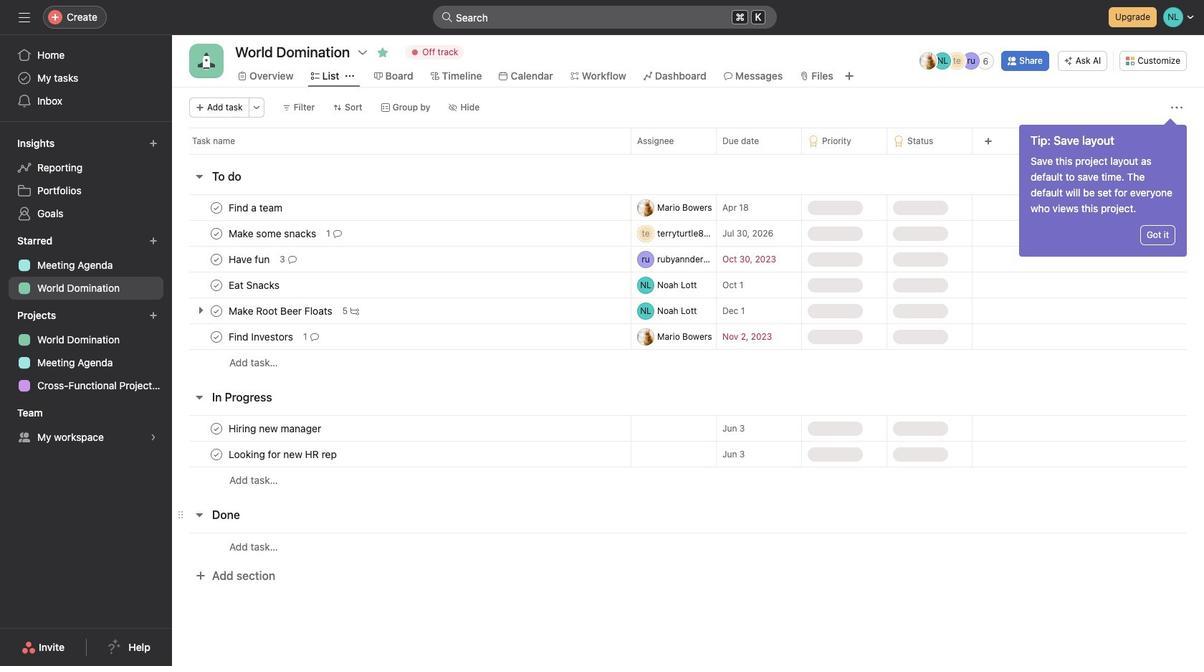 Task type: describe. For each thing, give the bounding box(es) containing it.
prominent image
[[442, 11, 453, 23]]

task name text field for mark complete icon inside find investors cell
[[226, 329, 298, 344]]

new project or portfolio image
[[149, 311, 158, 320]]

projects element
[[0, 303, 172, 400]]

rocket image
[[198, 52, 215, 70]]

more actions image
[[1172, 102, 1183, 113]]

see details, my workspace image
[[149, 433, 158, 442]]

5 subtasks image
[[351, 307, 359, 315]]

mark complete checkbox for looking for new hr rep cell
[[208, 446, 225, 463]]

add items to starred image
[[149, 237, 158, 245]]

mark complete image for hiring new manager cell
[[208, 420, 225, 437]]

mark complete checkbox for task name text field in the have fun cell
[[208, 251, 225, 268]]

task name text field for mark complete icon inside looking for new hr rep cell
[[226, 421, 326, 436]]

mark complete checkbox for find a team cell
[[208, 199, 225, 216]]

task name text field for "make some snacks" cell mark complete image
[[226, 226, 321, 241]]

more actions image
[[252, 103, 261, 112]]

mark complete image for eat snacks cell
[[208, 276, 225, 294]]

teams element
[[0, 400, 172, 452]]

starred element
[[0, 228, 172, 303]]

mark complete image for mark complete checkbox inside find a team cell
[[208, 199, 225, 216]]

have fun cell
[[172, 246, 631, 272]]

task name text field for mark complete image within the eat snacks cell
[[226, 278, 284, 292]]

3 comments image
[[288, 255, 297, 264]]

mark complete checkbox for task name text field within the eat snacks cell
[[208, 276, 225, 294]]

mark complete checkbox for hiring new manager cell
[[208, 420, 225, 437]]

mark complete image for mark complete checkbox within find investors cell
[[208, 328, 225, 345]]

hiring new manager cell
[[172, 415, 631, 442]]

2 collapse task list for this group image from the top
[[194, 509, 205, 521]]

mark complete image for "make some snacks" cell
[[208, 225, 225, 242]]

header in progress tree grid
[[172, 415, 1205, 493]]



Task type: vqa. For each thing, say whether or not it's contained in the screenshot.
Next week image
no



Task type: locate. For each thing, give the bounding box(es) containing it.
Mark complete checkbox
[[208, 199, 225, 216], [208, 302, 225, 319], [208, 328, 225, 345], [208, 420, 225, 437], [208, 446, 225, 463]]

3 mark complete checkbox from the top
[[208, 276, 225, 294]]

mark complete checkbox inside "make root beer floats" cell
[[208, 302, 225, 319]]

1 comment image inside find investors cell
[[310, 332, 319, 341]]

1 vertical spatial 1 comment image
[[310, 332, 319, 341]]

2 vertical spatial mark complete checkbox
[[208, 276, 225, 294]]

eat snacks cell
[[172, 272, 631, 298]]

mark complete checkbox for task name text field in "make some snacks" cell
[[208, 225, 225, 242]]

find investors cell
[[172, 323, 631, 350]]

1 mark complete checkbox from the top
[[208, 225, 225, 242]]

2 mark complete image from the top
[[208, 251, 225, 268]]

1 comment image inside "make some snacks" cell
[[333, 229, 342, 238]]

3 task name text field from the top
[[226, 447, 341, 461]]

0 vertical spatial mark complete image
[[208, 199, 225, 216]]

mark complete image inside have fun cell
[[208, 251, 225, 268]]

2 vertical spatial task name text field
[[226, 447, 341, 461]]

4 mark complete checkbox from the top
[[208, 420, 225, 437]]

task name text field inside "make root beer floats" cell
[[226, 304, 337, 318]]

2 task name text field from the top
[[226, 421, 326, 436]]

Search tasks, projects, and more text field
[[433, 6, 777, 29]]

0 vertical spatial collapse task list for this group image
[[194, 171, 205, 182]]

1 collapse task list for this group image from the top
[[194, 171, 205, 182]]

1 comment image for task name text field in "make some snacks" cell
[[333, 229, 342, 238]]

tooltip
[[1020, 120, 1187, 257]]

row
[[172, 128, 1205, 154], [189, 153, 1187, 155], [172, 194, 1205, 221], [172, 220, 1205, 247], [172, 246, 1205, 272], [172, 272, 1205, 298], [172, 298, 1205, 324], [172, 323, 1205, 350], [172, 349, 1205, 376], [172, 415, 1205, 442], [172, 441, 1205, 468], [172, 467, 1205, 493], [172, 533, 1205, 560]]

collapse task list for this group image
[[194, 171, 205, 182], [194, 509, 205, 521]]

insights element
[[0, 131, 172, 228]]

3 mark complete checkbox from the top
[[208, 328, 225, 345]]

find a team cell
[[172, 194, 631, 221]]

1 vertical spatial mark complete image
[[208, 328, 225, 345]]

mark complete image inside eat snacks cell
[[208, 276, 225, 294]]

1 mark complete checkbox from the top
[[208, 199, 225, 216]]

1 comment image for task name text field in the find investors cell
[[310, 332, 319, 341]]

5 mark complete checkbox from the top
[[208, 446, 225, 463]]

5 mark complete image from the top
[[208, 420, 225, 437]]

tab actions image
[[345, 72, 354, 80]]

mark complete image inside looking for new hr rep cell
[[208, 446, 225, 463]]

make root beer floats cell
[[172, 298, 631, 324]]

task name text field inside eat snacks cell
[[226, 278, 284, 292]]

looking for new hr rep cell
[[172, 441, 631, 468]]

header to do tree grid
[[172, 194, 1205, 376]]

hide sidebar image
[[19, 11, 30, 23]]

3 mark complete image from the top
[[208, 446, 225, 463]]

mark complete image
[[208, 225, 225, 242], [208, 251, 225, 268], [208, 276, 225, 294], [208, 302, 225, 319], [208, 420, 225, 437]]

mark complete image inside find a team cell
[[208, 199, 225, 216]]

mark complete image for mark complete checkbox in looking for new hr rep cell
[[208, 446, 225, 463]]

make some snacks cell
[[172, 220, 631, 247]]

task name text field inside find investors cell
[[226, 329, 298, 344]]

new insights image
[[149, 139, 158, 148]]

1 comment image
[[333, 229, 342, 238], [310, 332, 319, 341]]

1 vertical spatial task name text field
[[226, 421, 326, 436]]

task name text field for mark complete image within the have fun cell
[[226, 252, 274, 266]]

1 mark complete image from the top
[[208, 199, 225, 216]]

mark complete checkbox inside find a team cell
[[208, 199, 225, 216]]

0 vertical spatial 1 comment image
[[333, 229, 342, 238]]

task name text field inside find a team cell
[[226, 200, 287, 215]]

1 horizontal spatial 1 comment image
[[333, 229, 342, 238]]

3 mark complete image from the top
[[208, 276, 225, 294]]

2 task name text field from the top
[[226, 252, 274, 266]]

add field image
[[984, 137, 993, 146]]

task name text field for "make some snacks" cell mark complete image
[[226, 200, 287, 215]]

mark complete image inside hiring new manager cell
[[208, 420, 225, 437]]

task name text field inside have fun cell
[[226, 252, 274, 266]]

2 mark complete checkbox from the top
[[208, 251, 225, 268]]

0 vertical spatial mark complete checkbox
[[208, 225, 225, 242]]

Task name text field
[[226, 200, 287, 215], [226, 421, 326, 436], [226, 447, 341, 461]]

0 horizontal spatial 1 comment image
[[310, 332, 319, 341]]

expand subtask list for the task make root beer floats image
[[195, 305, 207, 316]]

1 mark complete image from the top
[[208, 225, 225, 242]]

2 mark complete checkbox from the top
[[208, 302, 225, 319]]

0 vertical spatial task name text field
[[226, 200, 287, 215]]

5 task name text field from the top
[[226, 329, 298, 344]]

Mark complete checkbox
[[208, 225, 225, 242], [208, 251, 225, 268], [208, 276, 225, 294]]

3 task name text field from the top
[[226, 278, 284, 292]]

mark complete checkbox inside find investors cell
[[208, 328, 225, 345]]

task name text field inside hiring new manager cell
[[226, 421, 326, 436]]

mark complete checkbox for find investors cell
[[208, 328, 225, 345]]

task name text field inside "make some snacks" cell
[[226, 226, 321, 241]]

2 mark complete image from the top
[[208, 328, 225, 345]]

mark complete image inside find investors cell
[[208, 328, 225, 345]]

global element
[[0, 35, 172, 121]]

4 task name text field from the top
[[226, 304, 337, 318]]

None field
[[433, 6, 777, 29]]

Task name text field
[[226, 226, 321, 241], [226, 252, 274, 266], [226, 278, 284, 292], [226, 304, 337, 318], [226, 329, 298, 344]]

mark complete checkbox inside have fun cell
[[208, 251, 225, 268]]

4 mark complete image from the top
[[208, 302, 225, 319]]

2 vertical spatial mark complete image
[[208, 446, 225, 463]]

remove from starred image
[[377, 47, 389, 58]]

mark complete checkbox inside "make some snacks" cell
[[208, 225, 225, 242]]

1 vertical spatial collapse task list for this group image
[[194, 509, 205, 521]]

mark complete checkbox inside looking for new hr rep cell
[[208, 446, 225, 463]]

show options image
[[357, 47, 369, 58]]

mark complete image
[[208, 199, 225, 216], [208, 328, 225, 345], [208, 446, 225, 463]]

1 task name text field from the top
[[226, 200, 287, 215]]

mark complete checkbox inside hiring new manager cell
[[208, 420, 225, 437]]

add tab image
[[844, 70, 855, 82]]

mark complete checkbox inside eat snacks cell
[[208, 276, 225, 294]]

1 vertical spatial mark complete checkbox
[[208, 251, 225, 268]]

task name text field inside looking for new hr rep cell
[[226, 447, 341, 461]]

1 task name text field from the top
[[226, 226, 321, 241]]

collapse task list for this group image
[[194, 392, 205, 403]]

mark complete image for have fun cell
[[208, 251, 225, 268]]



